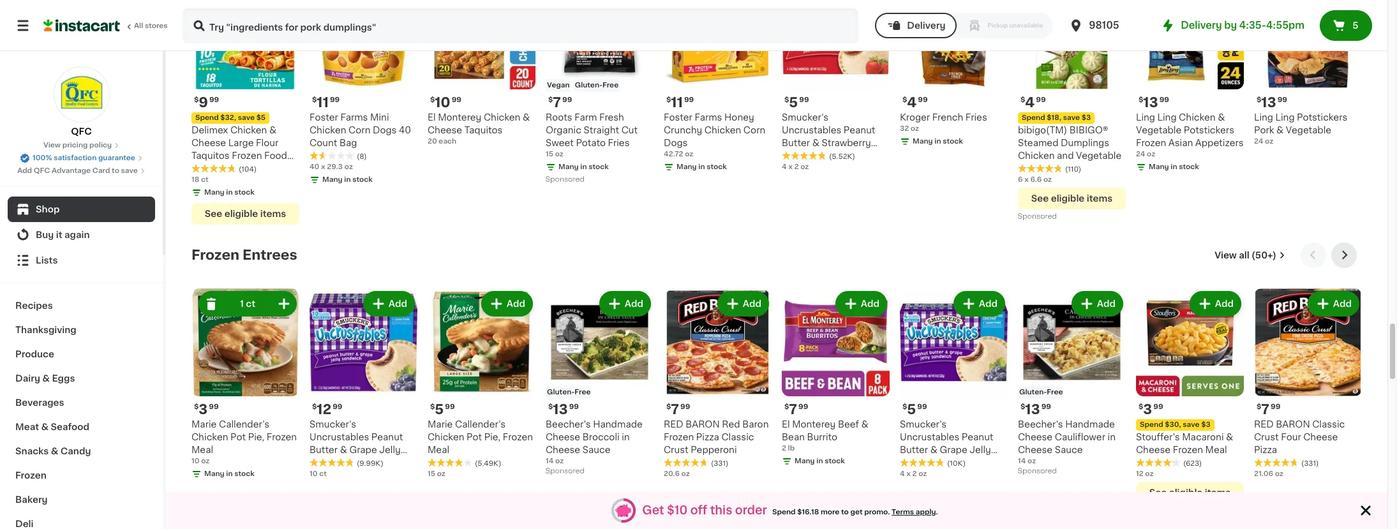 Task type: locate. For each thing, give the bounding box(es) containing it.
beverages link
[[8, 391, 155, 415]]

delimex
[[192, 126, 228, 135]]

(331)
[[711, 460, 729, 467], [1302, 460, 1319, 467]]

2 left lb
[[782, 445, 787, 452]]

section
[[192, 522, 1362, 529]]

sandwich down strawberry
[[804, 151, 847, 160]]

$ 3 99 for spend $30, save $3
[[1139, 403, 1164, 416]]

flour
[[256, 139, 279, 147]]

eligible inside item carousel "region"
[[1169, 488, 1203, 497]]

sponsored badge image inside product group
[[1018, 213, 1057, 220]]

2 marie from the left
[[428, 420, 453, 429]]

ling ling potstickers pork & vegetable 24 oz
[[1255, 113, 1348, 145]]

2 grape from the left
[[940, 446, 968, 455]]

vegetable up asian
[[1136, 126, 1182, 135]]

sauce for broccoli
[[583, 446, 611, 455]]

buy it again
[[36, 230, 90, 239]]

shop
[[36, 205, 60, 214]]

close image
[[1359, 503, 1374, 518]]

2 horizontal spatial uncrustables
[[900, 433, 960, 442]]

corn down honey
[[744, 126, 766, 135]]

potstickers inside ling ling chicken & vegetable potstickers frozen asian appetizers 24 oz
[[1184, 126, 1235, 135]]

smucker's uncrustables peanut butter & grape jelly sandwich for 12
[[310, 420, 403, 467]]

$3 for 4
[[1082, 114, 1091, 121]]

see eligible items up frozen entrees
[[205, 209, 286, 218]]

red inside red baron red baron frozen pizza classic crust pepperoni
[[664, 420, 684, 429]]

$ 5 99 for marie callender's chicken pot pie, frozen meal
[[430, 403, 455, 416]]

chicken inside foster farms honey crunchy chicken corn dogs 42.72 oz
[[705, 126, 741, 135]]

spend for 9
[[195, 114, 219, 121]]

2 horizontal spatial free
[[1047, 389, 1063, 396]]

1 horizontal spatial see
[[1032, 194, 1049, 203]]

0 horizontal spatial baron
[[686, 420, 720, 429]]

smucker's uncrustables peanut butter & grape jelly sandwich for 5
[[900, 420, 994, 467]]

$ 13 99 for beecher's handmade cheese broccoli in cheese sauce
[[548, 403, 579, 416]]

get $10 off this order status
[[637, 504, 943, 517]]

13 up beecher's handmade cheese cauliflower in cheese sauce 14 oz
[[1026, 403, 1040, 416]]

handmade
[[593, 420, 643, 429], [1066, 420, 1115, 429]]

5 for smucker's uncrustables peanut butter & strawberry jam sandwich
[[789, 96, 798, 109]]

2 handmade from the left
[[1066, 420, 1115, 429]]

sponsored badge image down sweet
[[546, 176, 584, 183]]

1 3 from the left
[[199, 403, 208, 416]]

100%
[[33, 155, 52, 162]]

$ 4 99 inside product group
[[1021, 96, 1046, 109]]

1 horizontal spatial corn
[[744, 126, 766, 135]]

x up terms
[[907, 471, 911, 478]]

0 vertical spatial see
[[1032, 194, 1049, 203]]

meat & seafood
[[15, 423, 89, 432]]

sauce inside beecher's handmade cheese broccoli in cheese sauce 14 oz
[[583, 446, 611, 455]]

view inside popup button
[[1215, 251, 1237, 260]]

9 add button from the left
[[1309, 292, 1359, 315]]

4 up terms
[[900, 471, 905, 478]]

marie
[[192, 420, 217, 429], [428, 420, 453, 429]]

save left $5
[[238, 114, 255, 121]]

qfc down 100%
[[34, 167, 50, 174]]

1 horizontal spatial callender's
[[455, 420, 506, 429]]

$ inside $ 12 99
[[312, 404, 317, 411]]

in down burrito
[[817, 458, 823, 465]]

1 vertical spatial pizza
[[1255, 446, 1278, 455]]

sponsored badge image down beecher's handmade cheese cauliflower in cheese sauce 14 oz
[[1018, 468, 1057, 475]]

bibigo®
[[1070, 126, 1109, 135]]

pizza
[[696, 433, 719, 442], [1255, 446, 1278, 455]]

5 button
[[1320, 10, 1373, 41]]

0 horizontal spatial crust
[[664, 446, 689, 455]]

2 red from the left
[[1255, 420, 1274, 429]]

2 ling from the left
[[1158, 113, 1177, 122]]

1 vertical spatial see
[[205, 209, 222, 218]]

crust up 20.6 oz
[[664, 446, 689, 455]]

product group containing 10
[[428, 0, 536, 147]]

vegetable inside bibigo(tm) bibigo® steamed dumplings chicken and vegetable
[[1076, 151, 1122, 160]]

7 up the bean
[[789, 403, 797, 416]]

callender's inside 'marie callender's chicken pot pie, frozen meal 10 oz'
[[219, 420, 270, 429]]

many down 'marie callender's chicken pot pie, frozen meal 10 oz'
[[204, 471, 225, 478]]

fries right the 'french'
[[966, 113, 988, 122]]

smucker's uncrustables peanut butter & grape jelly sandwich inside product group
[[310, 420, 403, 467]]

qfc
[[71, 127, 92, 136], [34, 167, 50, 174]]

vegetable
[[1136, 126, 1182, 135], [1286, 126, 1332, 135], [1076, 151, 1122, 160]]

$ 7 99 up the bean
[[785, 403, 808, 416]]

see eligible items for 4
[[1032, 194, 1113, 203]]

1 pot from the left
[[231, 433, 246, 442]]

0 vertical spatial monterey
[[438, 113, 482, 122]]

beecher's up cauliflower
[[1018, 420, 1063, 429]]

smucker's inside product group
[[310, 420, 356, 429]]

0 horizontal spatial monterey
[[438, 113, 482, 122]]

spend up stouffer's on the right of the page
[[1140, 421, 1164, 428]]

1 horizontal spatial pie,
[[484, 433, 501, 442]]

delimex chicken & cheese large flour taquitos frozen food snacks
[[192, 126, 287, 173]]

$ 11 99 up crunchy
[[667, 96, 694, 109]]

1 horizontal spatial taquitos
[[465, 126, 503, 135]]

(10k)
[[947, 460, 966, 467]]

cheese inside the el monterey chicken & cheese taquitos 20 each
[[428, 126, 462, 135]]

snacks & candy link
[[8, 439, 155, 464]]

24
[[1255, 138, 1264, 145], [1136, 151, 1146, 158]]

2 $ 4 99 from the left
[[1021, 96, 1046, 109]]

in down '40 x 29.3 oz'
[[344, 176, 351, 183]]

0 horizontal spatial see eligible items
[[205, 209, 286, 218]]

foster up crunchy
[[664, 113, 693, 122]]

spend inside the get $10 off this order spend $16.18 more to get promo. terms apply .
[[772, 509, 796, 516]]

sponsored badge image
[[546, 176, 584, 183], [1018, 213, 1057, 220], [546, 468, 584, 475], [1018, 468, 1057, 475]]

see
[[1032, 194, 1049, 203], [205, 209, 222, 218], [1150, 488, 1167, 497]]

0 horizontal spatial 3
[[199, 403, 208, 416]]

1 $ 3 99 from the left
[[194, 403, 219, 416]]

by
[[1225, 20, 1237, 30]]

spend
[[195, 114, 219, 121], [1022, 114, 1046, 121], [1140, 421, 1164, 428], [772, 509, 796, 516]]

& left candy
[[51, 447, 58, 456]]

chicken inside 'marie callender's chicken pot pie, frozen meal 10 oz'
[[192, 433, 228, 442]]

uncrustables inside product group
[[310, 433, 369, 442]]

$ 7 99 for red baron red baron frozen pizza classic crust pepperoni
[[667, 403, 690, 416]]

1 vertical spatial fries
[[608, 139, 630, 147]]

free up fresh
[[603, 82, 619, 89]]

many in stock down '(104)' at the left top
[[204, 189, 255, 196]]

0 horizontal spatial 24
[[1136, 151, 1146, 158]]

14 inside beecher's handmade cheese cauliflower in cheese sauce 14 oz
[[1018, 458, 1026, 465]]

$ 13 99 for ling ling chicken & vegetable potstickers frozen asian appetizers
[[1139, 96, 1170, 109]]

1 11 from the left
[[317, 96, 329, 109]]

3 meal from the left
[[1206, 446, 1228, 455]]

0 horizontal spatial see eligible items button
[[192, 203, 299, 225]]

1 meal from the left
[[192, 446, 213, 455]]

11
[[317, 96, 329, 109], [671, 96, 683, 109]]

oz inside foster farms honey crunchy chicken corn dogs 42.72 oz
[[685, 151, 694, 158]]

oz inside beecher's handmade cheese cauliflower in cheese sauce 14 oz
[[1028, 458, 1036, 465]]

5 for smucker's uncrustables peanut butter & grape jelly sandwich
[[907, 403, 916, 416]]

add button
[[364, 292, 414, 315], [483, 292, 532, 315], [601, 292, 650, 315], [719, 292, 768, 315], [837, 292, 886, 315], [955, 292, 1004, 315], [1073, 292, 1122, 315], [1191, 292, 1241, 315], [1309, 292, 1359, 315]]

view all (50+)
[[1215, 251, 1277, 260]]

frozen
[[1136, 139, 1167, 147], [232, 151, 262, 160], [192, 248, 240, 262], [267, 433, 297, 442], [503, 433, 533, 442], [664, 433, 694, 442], [1173, 446, 1204, 455], [15, 471, 46, 480]]

taquitos inside the el monterey chicken & cheese taquitos 20 each
[[465, 126, 503, 135]]

qfc up view pricing policy link
[[71, 127, 92, 136]]

7 up red baron classic crust four cheese pizza
[[1262, 403, 1270, 416]]

farms left mini
[[341, 113, 368, 122]]

meal inside marie callender's chicken pot pie, frozen meal
[[428, 446, 450, 455]]

2 horizontal spatial meal
[[1206, 446, 1228, 455]]

sponsored badge image for beecher's handmade cheese broccoli in cheese sauce
[[546, 468, 584, 475]]

$ 4 99 for kroger french fries
[[903, 96, 928, 109]]

product group
[[192, 0, 299, 225], [310, 0, 418, 188], [428, 0, 536, 147], [546, 0, 654, 186], [664, 0, 772, 175], [782, 0, 890, 172], [1018, 0, 1126, 223], [1255, 0, 1362, 147], [192, 289, 299, 482], [310, 289, 418, 479], [428, 289, 536, 479], [546, 289, 654, 478], [664, 289, 772, 479], [782, 289, 890, 469], [900, 289, 1008, 479], [1018, 289, 1126, 478], [1136, 289, 1244, 504], [1255, 289, 1362, 479]]

el inside the el monterey chicken & cheese taquitos 20 each
[[428, 113, 436, 122]]

jelly
[[379, 446, 401, 455], [970, 446, 991, 455]]

1 add button from the left
[[364, 292, 414, 315]]

in
[[935, 138, 941, 145], [581, 163, 587, 170], [699, 163, 705, 170], [1171, 163, 1178, 170], [344, 176, 351, 183], [226, 189, 233, 196], [622, 433, 630, 442], [1108, 433, 1116, 442], [817, 458, 823, 465], [226, 471, 233, 478]]

all stores link
[[43, 8, 169, 43]]

2 baron from the left
[[1276, 420, 1311, 429]]

grape for 5
[[940, 446, 968, 455]]

stock for roots
[[589, 163, 609, 170]]

4 x 2 oz inside item carousel "region"
[[900, 471, 927, 478]]

free for beecher's handmade cheese broccoli in cheese sauce
[[575, 389, 591, 396]]

x left 29.3
[[321, 163, 325, 170]]

1 handmade from the left
[[593, 420, 643, 429]]

grape up (9.99k) in the left of the page
[[350, 446, 377, 455]]

oz inside kroger french fries 32 oz
[[911, 125, 919, 132]]

2 horizontal spatial see eligible items button
[[1136, 482, 1244, 504]]

2 add button from the left
[[483, 292, 532, 315]]

0 vertical spatial fries
[[966, 113, 988, 122]]

1 horizontal spatial $3
[[1202, 421, 1211, 428]]

2 beecher's from the left
[[1018, 420, 1063, 429]]

pie, inside marie callender's chicken pot pie, frozen meal
[[484, 433, 501, 442]]

1 horizontal spatial see eligible items button
[[1018, 188, 1126, 209]]

x inside product group
[[1025, 176, 1029, 183]]

many in stock for kroger
[[913, 138, 963, 145]]

red up 20.6 on the bottom of the page
[[664, 420, 684, 429]]

0 horizontal spatial butter
[[310, 446, 338, 455]]

$ 5 99 for smucker's uncrustables peanut butter & grape jelly sandwich
[[903, 403, 927, 416]]

add qfc advantage card to save link
[[17, 166, 145, 176]]

view up 100%
[[43, 142, 61, 149]]

see for 4
[[1032, 194, 1049, 203]]

0 horizontal spatial pie,
[[248, 433, 264, 442]]

pizza up pepperoni
[[696, 433, 719, 442]]

2 horizontal spatial peanut
[[962, 433, 994, 442]]

0 horizontal spatial potstickers
[[1184, 126, 1235, 135]]

crust left "four"
[[1255, 433, 1279, 442]]

0 horizontal spatial delivery
[[907, 21, 946, 30]]

$ 7 99 up red baron classic crust four cheese pizza
[[1257, 403, 1281, 416]]

grape
[[350, 446, 377, 455], [940, 446, 968, 455]]

qfc logo image
[[53, 66, 109, 123]]

dumplings
[[1061, 139, 1110, 147]]

butter for (5.52k)
[[782, 139, 810, 147]]

all
[[134, 22, 143, 29]]

red inside red baron classic crust four cheese pizza
[[1255, 420, 1274, 429]]

callender's inside marie callender's chicken pot pie, frozen meal
[[455, 420, 506, 429]]

2 horizontal spatial sandwich
[[900, 458, 944, 467]]

butter up 10 ct
[[310, 446, 338, 455]]

1 vertical spatial qfc
[[34, 167, 50, 174]]

see eligible items button
[[1018, 188, 1126, 209], [192, 203, 299, 225], [1136, 482, 1244, 504]]

1 vertical spatial 24
[[1136, 151, 1146, 158]]

sponsored badge image down 6.6
[[1018, 213, 1057, 220]]

1 horizontal spatial uncrustables
[[782, 126, 842, 135]]

uncrustables down $ 12 99 at the bottom of page
[[310, 433, 369, 442]]

1 horizontal spatial items
[[1087, 194, 1113, 203]]

1 (331) from the left
[[711, 460, 729, 467]]

0 horizontal spatial 4 x 2 oz
[[782, 163, 809, 170]]

gluten- up beecher's handmade cheese cauliflower in cheese sauce 14 oz
[[1020, 389, 1047, 396]]

meal inside stouffer's macaroni & cheese frozen meal
[[1206, 446, 1228, 455]]

view pricing policy
[[43, 142, 112, 149]]

1 horizontal spatial farms
[[695, 113, 722, 122]]

1 horizontal spatial foster
[[664, 113, 693, 122]]

2 horizontal spatial ct
[[319, 471, 327, 478]]

sauce down cauliflower
[[1055, 446, 1083, 455]]

& inside the el monterey chicken & cheese taquitos 20 each
[[523, 113, 530, 122]]

grape up (10k)
[[940, 446, 968, 455]]

add for fourth add button from the right
[[979, 299, 998, 308]]

0 horizontal spatial grape
[[350, 446, 377, 455]]

2 gluten-free from the left
[[1020, 389, 1063, 396]]

$ 7 99 up red baron red baron frozen pizza classic crust pepperoni
[[667, 403, 690, 416]]

gluten- right vegan
[[575, 82, 603, 89]]

stock down foster farms honey crunchy chicken corn dogs 42.72 oz
[[707, 163, 727, 170]]

in right cauliflower
[[1108, 433, 1116, 442]]

corn up bag
[[349, 126, 371, 135]]

0 horizontal spatial eligible
[[225, 209, 258, 218]]

stock
[[943, 138, 963, 145], [589, 163, 609, 170], [707, 163, 727, 170], [1179, 163, 1200, 170], [353, 176, 373, 183], [234, 189, 255, 196], [825, 458, 845, 465], [234, 471, 255, 478]]

asian
[[1169, 139, 1193, 147]]

1 horizontal spatial smucker's
[[782, 113, 829, 122]]

2
[[795, 163, 799, 170], [782, 445, 787, 452], [913, 471, 917, 478]]

eligible down (623)
[[1169, 488, 1203, 497]]

2 callender's from the left
[[455, 420, 506, 429]]

see eligible items for 9
[[205, 209, 286, 218]]

gluten-free
[[547, 389, 591, 396], [1020, 389, 1063, 396]]

x down jam
[[789, 163, 793, 170]]

1 horizontal spatial sauce
[[1055, 446, 1083, 455]]

3 up 'marie callender's chicken pot pie, frozen meal 10 oz'
[[199, 403, 208, 416]]

$3 inside item carousel "region"
[[1202, 421, 1211, 428]]

red for red baron classic crust four cheese pizza
[[1255, 420, 1274, 429]]

1 grape from the left
[[350, 446, 377, 455]]

in down potato at the top left
[[581, 163, 587, 170]]

0 vertical spatial 12
[[317, 403, 332, 416]]

many down '40 x 29.3 oz'
[[322, 176, 343, 183]]

(110)
[[1066, 166, 1082, 173]]

40 x 29.3 oz
[[310, 163, 353, 170]]

$ 5 99 for smucker's uncrustables peanut butter & strawberry jam sandwich
[[785, 96, 809, 109]]

2 pot from the left
[[467, 433, 482, 442]]

1 jelly from the left
[[379, 446, 401, 455]]

$3 inside product group
[[1082, 114, 1091, 121]]

2 foster from the left
[[664, 113, 693, 122]]

see eligible items for 3
[[1150, 488, 1231, 497]]

10
[[435, 96, 451, 109], [192, 458, 200, 465], [310, 471, 318, 478]]

satisfaction
[[54, 155, 97, 162]]

0 horizontal spatial taquitos
[[192, 151, 230, 160]]

crust inside red baron classic crust four cheese pizza
[[1255, 433, 1279, 442]]

1 corn from the left
[[349, 126, 371, 135]]

1 $ 4 99 from the left
[[903, 96, 928, 109]]

view left all
[[1215, 251, 1237, 260]]

view pricing policy link
[[43, 140, 119, 151]]

frozen inside stouffer's macaroni & cheese frozen meal
[[1173, 446, 1204, 455]]

get $10 off this order spend $16.18 more to get promo. terms apply .
[[642, 505, 938, 516]]

baron inside red baron classic crust four cheese pizza
[[1276, 420, 1311, 429]]

kroger
[[900, 113, 930, 122]]

farms inside 'foster farms mini chicken corn dogs 40 count bag'
[[341, 113, 368, 122]]

2 11 from the left
[[671, 96, 683, 109]]

this
[[710, 505, 733, 516]]

increment quantity of marie callender's chicken pot pie, frozen meal image
[[276, 296, 292, 312]]

red baron red baron frozen pizza classic crust pepperoni
[[664, 420, 769, 455]]

uncrustables
[[782, 126, 842, 135], [310, 433, 369, 442], [900, 433, 960, 442]]

sponsored badge image for roots farm fresh organic straight cut sweet potato fries
[[546, 176, 584, 183]]

vegetable down dumplings
[[1076, 151, 1122, 160]]

2 $ 3 99 from the left
[[1139, 403, 1164, 416]]

1 horizontal spatial sandwich
[[804, 151, 847, 160]]

1 red from the left
[[664, 420, 684, 429]]

sauce inside beecher's handmade cheese cauliflower in cheese sauce 14 oz
[[1055, 446, 1083, 455]]

2 sauce from the left
[[1055, 446, 1083, 455]]

& up flour
[[269, 126, 277, 135]]

1 horizontal spatial eligible
[[1051, 194, 1085, 203]]

0 horizontal spatial dogs
[[373, 126, 397, 135]]

0 vertical spatial pizza
[[696, 433, 719, 442]]

1 horizontal spatial 10
[[310, 471, 318, 478]]

fries
[[966, 113, 988, 122], [608, 139, 630, 147]]

$ 3 99 up stouffer's on the right of the page
[[1139, 403, 1164, 416]]

$ inside $ 9 99
[[194, 96, 199, 103]]

marie callender's chicken pot pie, frozen meal
[[428, 420, 533, 455]]

vegan
[[547, 82, 570, 89]]

sandwich for (10k)
[[900, 458, 944, 467]]

chicken
[[484, 113, 521, 122], [1179, 113, 1216, 122], [230, 126, 267, 135], [310, 126, 346, 135], [705, 126, 741, 135], [1018, 151, 1055, 160], [192, 433, 228, 442], [428, 433, 464, 442]]

3
[[199, 403, 208, 416], [1144, 403, 1153, 416]]

pizza up "21.06"
[[1255, 446, 1278, 455]]

handmade inside beecher's handmade cheese cauliflower in cheese sauce 14 oz
[[1066, 420, 1115, 429]]

0 vertical spatial items
[[1087, 194, 1113, 203]]

$ 11 99 for foster farms honey crunchy chicken corn dogs
[[667, 96, 694, 109]]

1 vertical spatial ct
[[246, 299, 255, 308]]

many in stock down 29.3
[[322, 176, 373, 183]]

product group containing 12
[[310, 289, 418, 479]]

stores
[[145, 22, 168, 29]]

bibigo(tm)
[[1018, 126, 1068, 135]]

pie, for marie callender's chicken pot pie, frozen meal
[[484, 433, 501, 442]]

see for 3
[[1150, 488, 1167, 497]]

2 meal from the left
[[428, 446, 450, 455]]

stock down potato at the top left
[[589, 163, 609, 170]]

pot inside marie callender's chicken pot pie, frozen meal
[[467, 433, 482, 442]]

$ 3 99 up 'marie callender's chicken pot pie, frozen meal 10 oz'
[[194, 403, 219, 416]]

food
[[264, 151, 287, 160]]

1 14 from the left
[[546, 458, 554, 465]]

$ 13 99 up asian
[[1139, 96, 1170, 109]]

2 14 from the left
[[1018, 458, 1026, 465]]

items inside item carousel "region"
[[1205, 488, 1231, 497]]

gluten-free for beecher's handmade cheese cauliflower in cheese sauce
[[1020, 389, 1063, 396]]

1 horizontal spatial beecher's
[[1018, 420, 1063, 429]]

cheese inside the delimex chicken & cheese large flour taquitos frozen food snacks
[[192, 139, 226, 147]]

1 baron from the left
[[686, 420, 720, 429]]

0 vertical spatial taquitos
[[465, 126, 503, 135]]

1 vertical spatial 2
[[782, 445, 787, 452]]

1 gluten-free from the left
[[547, 389, 591, 396]]

4 up spend $18, save $3
[[1026, 96, 1035, 109]]

butter up the terms apply button
[[900, 446, 928, 455]]

marie inside 'marie callender's chicken pot pie, frozen meal 10 oz'
[[192, 420, 217, 429]]

15 down sweet
[[546, 151, 554, 158]]

2 inside el monterey beef & bean burrito 2 lb
[[782, 445, 787, 452]]

bakery link
[[8, 488, 155, 512]]

32
[[900, 125, 909, 132]]

(331) for pizza
[[711, 460, 729, 467]]

eligible for 9
[[225, 209, 258, 218]]

deli
[[15, 520, 34, 529]]

1 beecher's from the left
[[546, 420, 591, 429]]

handmade inside beecher's handmade cheese broccoli in cheese sauce 14 oz
[[593, 420, 643, 429]]

1 callender's from the left
[[219, 420, 270, 429]]

0 vertical spatial 10
[[435, 96, 451, 109]]

gluten-free up beecher's handmade cheese cauliflower in cheese sauce 14 oz
[[1020, 389, 1063, 396]]

baron inside red baron red baron frozen pizza classic crust pepperoni
[[686, 420, 720, 429]]

spend up bibigo(tm)
[[1022, 114, 1046, 121]]

red
[[664, 420, 684, 429], [1255, 420, 1274, 429]]

bibigo(tm) bibigo® steamed dumplings chicken and vegetable
[[1018, 126, 1122, 160]]

& inside ling ling potstickers pork & vegetable 24 oz
[[1277, 126, 1284, 135]]

smucker's for (5.52k)
[[782, 113, 829, 122]]

marie for marie callender's chicken pot pie, frozen meal 10 oz
[[192, 420, 217, 429]]

free
[[603, 82, 619, 89], [575, 389, 591, 396], [1047, 389, 1063, 396]]

spend for 4
[[1022, 114, 1046, 121]]

snacks down the meat
[[15, 447, 49, 456]]

2 farms from the left
[[695, 113, 722, 122]]

callender's for marie callender's chicken pot pie, frozen meal 10 oz
[[219, 420, 270, 429]]

corn
[[349, 126, 371, 135], [744, 126, 766, 135]]

instacart logo image
[[43, 18, 120, 33]]

0 horizontal spatial handmade
[[593, 420, 643, 429]]

snacks inside the delimex chicken & cheese large flour taquitos frozen food snacks
[[192, 164, 224, 173]]

0 horizontal spatial $ 4 99
[[903, 96, 928, 109]]

4 inside product group
[[1026, 96, 1035, 109]]

1 horizontal spatial 2
[[795, 163, 799, 170]]

handmade up cauliflower
[[1066, 420, 1115, 429]]

1 horizontal spatial handmade
[[1066, 420, 1115, 429]]

roots farm fresh organic straight cut sweet potato fries 15 oz
[[546, 113, 638, 158]]

dogs inside 'foster farms mini chicken corn dogs 40 count bag'
[[373, 126, 397, 135]]

beecher's for cauliflower
[[1018, 420, 1063, 429]]

0 horizontal spatial peanut
[[371, 433, 403, 442]]

2 vertical spatial ct
[[319, 471, 327, 478]]

order
[[735, 505, 767, 516]]

see eligible items button down (110)
[[1018, 188, 1126, 209]]

el up the bean
[[782, 420, 790, 429]]

foster inside foster farms honey crunchy chicken corn dogs 42.72 oz
[[664, 113, 693, 122]]

$ 13 99 up beecher's handmade cheese cauliflower in cheese sauce 14 oz
[[1021, 403, 1052, 416]]

add for 8th add button from the left
[[1215, 299, 1234, 308]]

3 ling from the left
[[1255, 113, 1274, 122]]

0 horizontal spatial smucker's uncrustables peanut butter & grape jelly sandwich
[[310, 420, 403, 467]]

1 horizontal spatial vegetable
[[1136, 126, 1182, 135]]

1 horizontal spatial view
[[1215, 251, 1237, 260]]

spend left '$16.18'
[[772, 509, 796, 516]]

$ 10 99
[[430, 96, 462, 109]]

2 vertical spatial items
[[1205, 488, 1231, 497]]

1 horizontal spatial smucker's uncrustables peanut butter & grape jelly sandwich
[[900, 420, 994, 467]]

0 horizontal spatial callender's
[[219, 420, 270, 429]]

uncrustables for (10k)
[[900, 433, 960, 442]]

1 foster from the left
[[310, 113, 338, 122]]

15
[[546, 151, 554, 158], [428, 471, 435, 478]]

item carousel region
[[192, 243, 1362, 511]]

& right beef
[[862, 420, 869, 429]]

1 horizontal spatial free
[[603, 82, 619, 89]]

2 horizontal spatial vegetable
[[1286, 126, 1332, 135]]

stock down el monterey beef & bean burrito 2 lb
[[825, 458, 845, 465]]

2 horizontal spatial items
[[1205, 488, 1231, 497]]

many inside product group
[[204, 189, 225, 196]]

2 horizontal spatial see
[[1150, 488, 1167, 497]]

3 add button from the left
[[601, 292, 650, 315]]

butter inside smucker's uncrustables peanut butter & strawberry jam sandwich
[[782, 139, 810, 147]]

$ 11 99 up count
[[312, 96, 340, 109]]

2 vertical spatial see
[[1150, 488, 1167, 497]]

1 horizontal spatial dogs
[[664, 139, 688, 147]]

bean
[[782, 433, 805, 442]]

stock for foster
[[707, 163, 727, 170]]

1 horizontal spatial butter
[[782, 139, 810, 147]]

spend $18, save $3
[[1022, 114, 1091, 121]]

0 horizontal spatial sandwich
[[310, 458, 353, 467]]

smucker's
[[782, 113, 829, 122], [310, 420, 356, 429], [900, 420, 947, 429]]

0 horizontal spatial ct
[[201, 176, 209, 183]]

2 smucker's uncrustables peanut butter & grape jelly sandwich from the left
[[900, 420, 994, 467]]

vegetable right pork
[[1286, 126, 1332, 135]]

foster inside 'foster farms mini chicken corn dogs 40 count bag'
[[310, 113, 338, 122]]

baron up pepperoni
[[686, 420, 720, 429]]

1 horizontal spatial 11
[[671, 96, 683, 109]]

save right $18,
[[1064, 114, 1080, 121]]

4 up the kroger
[[907, 96, 917, 109]]

steamed
[[1018, 139, 1059, 147]]

add inside product group
[[389, 299, 407, 308]]

21.06 oz
[[1255, 471, 1284, 478]]

1 horizontal spatial 15
[[546, 151, 554, 158]]

items down macaroni at the bottom
[[1205, 488, 1231, 497]]

99
[[209, 96, 219, 103], [330, 96, 340, 103], [452, 96, 462, 103], [562, 96, 572, 103], [684, 96, 694, 103], [800, 96, 809, 103], [918, 96, 928, 103], [1036, 96, 1046, 103], [1160, 96, 1170, 103], [1278, 96, 1288, 103], [209, 404, 219, 411], [333, 404, 343, 411], [445, 404, 455, 411], [569, 404, 579, 411], [681, 404, 690, 411], [799, 404, 808, 411], [918, 404, 927, 411], [1042, 404, 1052, 411], [1154, 404, 1164, 411], [1271, 404, 1281, 411]]

0 horizontal spatial snacks
[[15, 447, 49, 456]]

2 (331) from the left
[[1302, 460, 1319, 467]]

butter
[[782, 139, 810, 147], [310, 446, 338, 455], [900, 446, 928, 455]]

1 pie, from the left
[[248, 433, 264, 442]]

marie inside marie callender's chicken pot pie, frozen meal
[[428, 420, 453, 429]]

smucker's uncrustables peanut butter & strawberry jam sandwich
[[782, 113, 876, 160]]

corn inside foster farms honey crunchy chicken corn dogs 42.72 oz
[[744, 126, 766, 135]]

sandwich
[[804, 151, 847, 160], [310, 458, 353, 467], [900, 458, 944, 467]]

broccoli
[[583, 433, 620, 442]]

0 horizontal spatial gluten-free
[[547, 389, 591, 396]]

see eligible items button inside item carousel "region"
[[1136, 482, 1244, 504]]

eligible down (110)
[[1051, 194, 1085, 203]]

1 vertical spatial see eligible items
[[205, 209, 286, 218]]

monterey down '$ 10 99'
[[438, 113, 482, 122]]

2 $ 11 99 from the left
[[667, 96, 694, 109]]

service type group
[[876, 13, 1054, 38]]

2 jelly from the left
[[970, 446, 991, 455]]

0 vertical spatial 40
[[399, 126, 411, 135]]

pot for marie callender's chicken pot pie, frozen meal 10 oz
[[231, 433, 246, 442]]

foster for foster farms honey crunchy chicken corn dogs 42.72 oz
[[664, 113, 693, 122]]

taquitos
[[465, 126, 503, 135], [192, 151, 230, 160]]

x for smucker's uncrustables peanut butter & strawberry jam sandwich
[[789, 163, 793, 170]]

2 horizontal spatial smucker's
[[900, 420, 947, 429]]

0 vertical spatial view
[[43, 142, 61, 149]]

beverages
[[15, 398, 64, 407]]

peanut up strawberry
[[844, 126, 876, 135]]

1 vertical spatial potstickers
[[1184, 126, 1235, 135]]

beecher's for broccoli
[[546, 420, 591, 429]]

meal for marie callender's chicken pot pie, frozen meal 10 oz
[[192, 446, 213, 455]]

pot inside 'marie callender's chicken pot pie, frozen meal 10 oz'
[[231, 433, 246, 442]]

None search field
[[183, 8, 859, 43]]

stock down asian
[[1179, 163, 1200, 170]]

monterey inside the el monterey chicken & cheese taquitos 20 each
[[438, 113, 482, 122]]

many in stock for el
[[795, 458, 845, 465]]

add for 9th add button from the left
[[1334, 299, 1352, 308]]

2 vertical spatial 10
[[310, 471, 318, 478]]

7 add button from the left
[[1073, 292, 1122, 315]]

fries down cut
[[608, 139, 630, 147]]

pie, inside 'marie callender's chicken pot pie, frozen meal 10 oz'
[[248, 433, 264, 442]]

save inside item carousel "region"
[[1183, 421, 1200, 428]]

items for 4
[[1087, 194, 1113, 203]]

many for roots farm fresh organic straight cut sweet potato fries
[[559, 163, 579, 170]]

1 vertical spatial crust
[[664, 446, 689, 455]]

add for fifth add button
[[861, 299, 880, 308]]

in inside beecher's handmade cheese cauliflower in cheese sauce 14 oz
[[1108, 433, 1116, 442]]

monterey up burrito
[[792, 420, 836, 429]]

oz inside beecher's handmade cheese broccoli in cheese sauce 14 oz
[[555, 458, 564, 465]]

delivery inside delivery button
[[907, 21, 946, 30]]

0 horizontal spatial 14
[[546, 458, 554, 465]]

many in stock down 'marie callender's chicken pot pie, frozen meal 10 oz'
[[204, 471, 255, 478]]

monterey for burrito
[[792, 420, 836, 429]]

1 horizontal spatial qfc
[[71, 127, 92, 136]]

18 ct
[[192, 176, 209, 183]]

1 $ 11 99 from the left
[[312, 96, 340, 109]]

stock for el
[[825, 458, 845, 465]]

pot for marie callender's chicken pot pie, frozen meal
[[467, 433, 482, 442]]

1 sauce from the left
[[583, 446, 611, 455]]

& inside smucker's uncrustables peanut butter & strawberry jam sandwich
[[813, 139, 820, 147]]

1 farms from the left
[[341, 113, 368, 122]]

eligible for 4
[[1051, 194, 1085, 203]]

4 x 2 oz for smucker's uncrustables peanut butter & grape jelly sandwich
[[900, 471, 927, 478]]

view all (50+) button
[[1210, 243, 1291, 268]]

2 pie, from the left
[[484, 433, 501, 442]]

farms up crunchy
[[695, 113, 722, 122]]

x right 6
[[1025, 176, 1029, 183]]

spend up the delimex
[[195, 114, 219, 121]]

el monterey beef & bean burrito 2 lb
[[782, 420, 869, 452]]

0 vertical spatial snacks
[[192, 164, 224, 173]]

snacks up 18 ct
[[192, 164, 224, 173]]

gluten- up beecher's handmade cheese broccoli in cheese sauce 14 oz
[[547, 389, 575, 396]]

2 corn from the left
[[744, 126, 766, 135]]

smucker's for (9.99k)
[[310, 420, 356, 429]]

1 marie from the left
[[192, 420, 217, 429]]

peanut inside smucker's uncrustables peanut butter & strawberry jam sandwich
[[844, 126, 876, 135]]

0 horizontal spatial 40
[[310, 163, 320, 170]]

cut
[[622, 126, 638, 135]]

see inside item carousel "region"
[[1150, 488, 1167, 497]]

24 inside ling ling potstickers pork & vegetable 24 oz
[[1255, 138, 1264, 145]]

peanut for (5.52k)
[[844, 126, 876, 135]]

1 horizontal spatial meal
[[428, 446, 450, 455]]

(331) down pepperoni
[[711, 460, 729, 467]]

& inside the delimex chicken & cheese large flour taquitos frozen food snacks
[[269, 126, 277, 135]]

1 smucker's uncrustables peanut butter & grape jelly sandwich from the left
[[310, 420, 403, 467]]

0 vertical spatial to
[[112, 167, 119, 174]]

many in stock for marie
[[204, 471, 255, 478]]

1 vertical spatial monterey
[[792, 420, 836, 429]]

2 3 from the left
[[1144, 403, 1153, 416]]

baron for frozen
[[686, 420, 720, 429]]

99 inside '$ 10 99'
[[452, 96, 462, 103]]

0 horizontal spatial foster
[[310, 113, 338, 122]]

add for third add button from the left
[[625, 299, 644, 308]]

0 horizontal spatial pot
[[231, 433, 246, 442]]

callender's for marie callender's chicken pot pie, frozen meal
[[455, 420, 506, 429]]

see eligible items down (110)
[[1032, 194, 1113, 203]]

frozen inside 'marie callender's chicken pot pie, frozen meal 10 oz'
[[267, 433, 297, 442]]

many down lb
[[795, 458, 815, 465]]

10 ct
[[310, 471, 327, 478]]



Task type: vqa. For each thing, say whether or not it's contained in the screenshot.


Task type: describe. For each thing, give the bounding box(es) containing it.
foster for foster farms mini chicken corn dogs 40 count bag
[[310, 113, 338, 122]]

12 oz
[[1136, 471, 1154, 478]]

in inside beecher's handmade cheese broccoli in cheese sauce 14 oz
[[622, 433, 630, 442]]

kroger french fries 32 oz
[[900, 113, 988, 132]]

classic inside red baron classic crust four cheese pizza
[[1313, 420, 1345, 429]]

spend for 3
[[1140, 421, 1164, 428]]

candy
[[61, 447, 91, 456]]

(50+)
[[1252, 251, 1277, 260]]

& inside el monterey beef & bean burrito 2 lb
[[862, 420, 869, 429]]

x for bibigo(tm) bibigo® steamed dumplings chicken and vegetable
[[1025, 176, 1029, 183]]

4 down jam
[[782, 163, 787, 170]]

delivery for delivery
[[907, 21, 946, 30]]

butter for (9.99k)
[[310, 446, 338, 455]]

7 for red baron red baron frozen pizza classic crust pepperoni
[[671, 403, 679, 416]]

4 ling from the left
[[1276, 113, 1295, 122]]

in down foster farms honey crunchy chicken corn dogs 42.72 oz
[[699, 163, 705, 170]]

frozen inside ling ling chicken & vegetable potstickers frozen asian appetizers 24 oz
[[1136, 139, 1167, 147]]

produce link
[[8, 342, 155, 366]]

4:55pm
[[1267, 20, 1305, 30]]

$30,
[[1165, 421, 1182, 428]]

stock down (8)
[[353, 176, 373, 183]]

crust inside red baron red baron frozen pizza classic crust pepperoni
[[664, 446, 689, 455]]

& right the meat
[[41, 423, 49, 432]]

(9.99k)
[[357, 460, 384, 467]]

uncrustables for (9.99k)
[[310, 433, 369, 442]]

pepperoni
[[691, 446, 737, 455]]

& inside stouffer's macaroni & cheese frozen meal
[[1227, 433, 1234, 442]]

ct for 12
[[319, 471, 327, 478]]

(331) for cheese
[[1302, 460, 1319, 467]]

$ inside '$ 10 99'
[[430, 96, 435, 103]]

x for foster farms mini chicken corn dogs 40 count bag
[[321, 163, 325, 170]]

frozen inside the delimex chicken & cheese large flour taquitos frozen food snacks
[[232, 151, 262, 160]]

save for 3
[[1183, 421, 1200, 428]]

farm
[[575, 113, 597, 122]]

snacks inside snacks & candy link
[[15, 447, 49, 456]]

9
[[199, 96, 208, 109]]

4 add button from the left
[[719, 292, 768, 315]]

7 for roots farm fresh organic straight cut sweet potato fries
[[553, 96, 561, 109]]

15 inside item carousel "region"
[[428, 471, 435, 478]]

x for smucker's uncrustables peanut butter & grape jelly sandwich
[[907, 471, 911, 478]]

in down 'marie callender's chicken pot pie, frozen meal 10 oz'
[[226, 471, 233, 478]]

$16.18
[[798, 509, 819, 516]]

fries inside kroger french fries 32 oz
[[966, 113, 988, 122]]

terms apply button
[[892, 507, 936, 517]]

stouffer's
[[1136, 433, 1180, 442]]

spend $30, save $3
[[1140, 421, 1211, 428]]

free for beecher's handmade cheese cauliflower in cheese sauce
[[1047, 389, 1063, 396]]

vegetable inside ling ling potstickers pork & vegetable 24 oz
[[1286, 126, 1332, 135]]

20.6 oz
[[664, 471, 690, 478]]

10 inside 'marie callender's chicken pot pie, frozen meal 10 oz'
[[192, 458, 200, 465]]

100% satisfaction guarantee
[[33, 155, 135, 162]]

many in stock for foster
[[677, 163, 727, 170]]

4 inside item carousel "region"
[[900, 471, 905, 478]]

Search field
[[184, 9, 858, 42]]

$32,
[[220, 114, 236, 121]]

in inside product group
[[226, 189, 233, 196]]

sweet
[[546, 139, 574, 147]]

gluten-free for beecher's handmade cheese broccoli in cheese sauce
[[547, 389, 591, 396]]

99 inside $ 9 99
[[209, 96, 219, 103]]

delivery for delivery by 4:35-4:55pm
[[1181, 20, 1222, 30]]

beecher's handmade cheese broccoli in cheese sauce 14 oz
[[546, 420, 643, 465]]

count
[[310, 139, 337, 147]]

all stores
[[134, 22, 168, 29]]

burrito
[[807, 433, 838, 442]]

6.6
[[1031, 176, 1042, 183]]

product group containing 4
[[1018, 0, 1126, 223]]

cheese inside stouffer's macaroni & cheese frozen meal
[[1136, 446, 1171, 455]]

thanksgiving
[[15, 326, 76, 335]]

product group containing 9
[[192, 0, 299, 225]]

chicken inside 'foster farms mini chicken corn dogs 40 count bag'
[[310, 126, 346, 135]]

2 horizontal spatial 10
[[435, 96, 451, 109]]

& down $ 12 99 at the bottom of page
[[340, 446, 347, 455]]

8 add button from the left
[[1191, 292, 1241, 315]]

deli link
[[8, 512, 155, 529]]

many in stock for roots
[[559, 163, 609, 170]]

card
[[92, 167, 110, 174]]

corn inside 'foster farms mini chicken corn dogs 40 count bag'
[[349, 126, 371, 135]]

see eligible items button for 4
[[1018, 188, 1126, 209]]

recipes link
[[8, 294, 155, 318]]

6 add button from the left
[[955, 292, 1004, 315]]

appetizers
[[1196, 139, 1244, 147]]

eggs
[[52, 374, 75, 383]]

add button inside product group
[[364, 292, 414, 315]]

bakery
[[15, 495, 48, 504]]

14 for beecher's handmade cheese cauliflower in cheese sauce
[[1018, 458, 1026, 465]]

99 inside $ 12 99
[[333, 404, 343, 411]]

add for 2nd add button
[[507, 299, 525, 308]]

stock for ling
[[1179, 163, 1200, 170]]

6 x 6.6 oz
[[1018, 176, 1052, 183]]

$ 13 99 for beecher's handmade cheese cauliflower in cheese sauce
[[1021, 403, 1052, 416]]

11 for foster farms mini chicken corn dogs 40 count bag
[[317, 96, 329, 109]]

$3 for 3
[[1202, 421, 1211, 428]]

eligible for 3
[[1169, 488, 1203, 497]]

el monterey chicken & cheese taquitos 20 each
[[428, 113, 530, 145]]

many in stock for ling
[[1149, 163, 1200, 170]]

chicken inside ling ling chicken & vegetable potstickers frozen asian appetizers 24 oz
[[1179, 113, 1216, 122]]

oz inside ling ling potstickers pork & vegetable 24 oz
[[1265, 138, 1274, 145]]

apply
[[916, 509, 936, 516]]

oz inside 'marie callender's chicken pot pie, frozen meal 10 oz'
[[201, 458, 210, 465]]

potato
[[576, 139, 606, 147]]

1
[[240, 299, 244, 308]]

add for 6th add button from the right
[[743, 299, 762, 308]]

many for marie callender's chicken pot pie, frozen meal
[[204, 471, 225, 478]]

buy
[[36, 230, 54, 239]]

24 inside ling ling chicken & vegetable potstickers frozen asian appetizers 24 oz
[[1136, 151, 1146, 158]]

cheese inside red baron classic crust four cheese pizza
[[1304, 433, 1338, 442]]

ct for spend $32, save $5
[[201, 176, 209, 183]]

jelly for 12
[[379, 446, 401, 455]]

four
[[1282, 433, 1302, 442]]

4:35-
[[1240, 20, 1267, 30]]

remove marie callender's chicken pot pie, frozen meal image
[[204, 296, 219, 312]]

vegan gluten-free
[[547, 82, 619, 89]]

$ 4 99 for spend $18, save $3
[[1021, 96, 1046, 109]]

french
[[933, 113, 964, 122]]

shop link
[[8, 197, 155, 222]]

frozen link
[[8, 464, 155, 488]]

fries inside roots farm fresh organic straight cut sweet potato fries 15 oz
[[608, 139, 630, 147]]

buy it again link
[[8, 222, 155, 248]]

recipes
[[15, 301, 53, 310]]

peanut for (10k)
[[962, 433, 994, 442]]

29.3
[[327, 163, 343, 170]]

4 x 2 oz for smucker's uncrustables peanut butter & strawberry jam sandwich
[[782, 163, 809, 170]]

$ 13 99 for ling ling potstickers pork & vegetable
[[1257, 96, 1288, 109]]

meat & seafood link
[[8, 415, 155, 439]]

chicken inside the delimex chicken & cheese large flour taquitos frozen food snacks
[[230, 126, 267, 135]]

many for ling ling chicken & vegetable potstickers frozen asian appetizers
[[1149, 163, 1169, 170]]

beef
[[838, 420, 859, 429]]

frozen inside red baron red baron frozen pizza classic crust pepperoni
[[664, 433, 694, 442]]

to inside the get $10 off this order spend $16.18 more to get promo. terms apply .
[[842, 509, 849, 516]]

see for 9
[[205, 209, 222, 218]]

many for kroger french fries
[[913, 138, 933, 145]]

get
[[851, 509, 863, 516]]

mini
[[370, 113, 389, 122]]

el for cheese
[[428, 113, 436, 122]]

view for view pricing policy
[[43, 142, 61, 149]]

2 for smucker's uncrustables peanut butter & grape jelly sandwich
[[913, 471, 917, 478]]

chicken inside bibigo(tm) bibigo® steamed dumplings chicken and vegetable
[[1018, 151, 1055, 160]]

0 horizontal spatial 12
[[317, 403, 332, 416]]

5 inside button
[[1353, 21, 1359, 30]]

gluten- for beecher's handmade cheese cauliflower in cheese sauce
[[1020, 389, 1047, 396]]

42.72
[[664, 151, 683, 158]]

$ 3 99 for marie callender's chicken pot pie, frozen meal
[[194, 403, 219, 416]]

20.6
[[664, 471, 680, 478]]

pizza inside red baron classic crust four cheese pizza
[[1255, 446, 1278, 455]]

sandwich for (5.52k)
[[804, 151, 847, 160]]

fresh
[[600, 113, 624, 122]]

.
[[936, 509, 938, 516]]

save down guarantee
[[121, 167, 138, 174]]

sauce for cauliflower
[[1055, 446, 1083, 455]]

3 for spend $30, save $3
[[1144, 403, 1153, 416]]

peanut for (9.99k)
[[371, 433, 403, 442]]

13 for ling ling chicken & vegetable potstickers frozen asian appetizers
[[1144, 96, 1159, 109]]

oz inside ling ling chicken & vegetable potstickers frozen asian appetizers 24 oz
[[1147, 151, 1156, 158]]

& up '.'
[[931, 446, 938, 455]]

produce
[[15, 350, 54, 359]]

more
[[821, 509, 840, 516]]

stock inside product group
[[234, 189, 255, 196]]

handmade for cauliflower
[[1066, 420, 1115, 429]]

save for 9
[[238, 114, 255, 121]]

and
[[1057, 151, 1074, 160]]

in down asian
[[1171, 163, 1178, 170]]

11 for foster farms honey crunchy chicken corn dogs
[[671, 96, 683, 109]]

jam
[[782, 151, 802, 160]]

taquitos inside the delimex chicken & cheese large flour taquitos frozen food snacks
[[192, 151, 230, 160]]

many for el monterey beef & bean burrito
[[795, 458, 815, 465]]

40 inside 'foster farms mini chicken corn dogs 40 count bag'
[[399, 126, 411, 135]]

ling ling chicken & vegetable potstickers frozen asian appetizers 24 oz
[[1136, 113, 1244, 158]]

5 add button from the left
[[837, 292, 886, 315]]

lists
[[36, 256, 58, 265]]

add for 3rd add button from right
[[1097, 299, 1116, 308]]

& inside ling ling chicken & vegetable potstickers frozen asian appetizers 24 oz
[[1218, 113, 1225, 122]]

uncrustables for (5.52k)
[[782, 126, 842, 135]]

foster farms mini chicken corn dogs 40 count bag
[[310, 113, 411, 147]]

chicken inside marie callender's chicken pot pie, frozen meal
[[428, 433, 464, 442]]

1 vertical spatial 40
[[310, 163, 320, 170]]

in down kroger french fries 32 oz
[[935, 138, 941, 145]]

farms for chicken
[[695, 113, 722, 122]]

handmade for broccoli
[[593, 420, 643, 429]]

items for 9
[[260, 209, 286, 218]]

marie callender's chicken pot pie, frozen meal 10 oz
[[192, 420, 297, 465]]

delivery button
[[876, 13, 957, 38]]

98105 button
[[1069, 8, 1146, 43]]

straight
[[584, 126, 619, 135]]

18
[[192, 176, 199, 183]]

$ 11 99 for foster farms mini chicken corn dogs 40 count bag
[[312, 96, 340, 109]]

13 for beecher's handmade cheese broccoli in cheese sauce
[[553, 403, 568, 416]]

6
[[1018, 176, 1023, 183]]

many for foster farms honey crunchy chicken corn dogs
[[677, 163, 697, 170]]

1 horizontal spatial ct
[[246, 299, 255, 308]]

see eligible items button for 3
[[1136, 482, 1244, 504]]

red for red baron red baron frozen pizza classic crust pepperoni
[[664, 420, 684, 429]]

13 for beecher's handmade cheese cauliflower in cheese sauce
[[1026, 403, 1040, 416]]

dogs inside foster farms honey crunchy chicken corn dogs 42.72 oz
[[664, 139, 688, 147]]

& left the eggs
[[42, 374, 50, 383]]

thanksgiving link
[[8, 318, 155, 342]]

dairy
[[15, 374, 40, 383]]

1 ling from the left
[[1136, 113, 1156, 122]]

marie for marie callender's chicken pot pie, frozen meal
[[428, 420, 453, 429]]

pie, for marie callender's chicken pot pie, frozen meal 10 oz
[[248, 433, 264, 442]]

baron for four
[[1276, 420, 1311, 429]]

it
[[56, 230, 62, 239]]

large
[[228, 139, 254, 147]]

many in stock inside product group
[[204, 189, 255, 196]]

15 inside roots farm fresh organic straight cut sweet potato fries 15 oz
[[546, 151, 554, 158]]

pricing
[[62, 142, 88, 149]]

vegetable inside ling ling chicken & vegetable potstickers frozen asian appetizers 24 oz
[[1136, 126, 1182, 135]]

0 horizontal spatial to
[[112, 167, 119, 174]]

stock for marie
[[234, 471, 255, 478]]

terms
[[892, 509, 914, 516]]

chicken inside the el monterey chicken & cheese taquitos 20 each
[[484, 113, 521, 122]]

off
[[691, 505, 708, 516]]

oz inside roots farm fresh organic straight cut sweet potato fries 15 oz
[[555, 151, 564, 158]]

20
[[428, 138, 437, 145]]

add for add button in product group
[[389, 299, 407, 308]]

delivery by 4:35-4:55pm link
[[1161, 18, 1305, 33]]

13 for ling ling potstickers pork & vegetable
[[1262, 96, 1277, 109]]

foster farms honey crunchy chicken corn dogs 42.72 oz
[[664, 113, 766, 158]]

potstickers inside ling ling potstickers pork & vegetable 24 oz
[[1297, 113, 1348, 122]]

frozen inside marie callender's chicken pot pie, frozen meal
[[503, 433, 533, 442]]

red baron classic crust four cheese pizza
[[1255, 420, 1345, 455]]

farms for corn
[[341, 113, 368, 122]]

classic inside red baron red baron frozen pizza classic crust pepperoni
[[722, 433, 754, 442]]

grape for 12
[[350, 446, 377, 455]]

spend $32, save $5
[[195, 114, 266, 121]]

1 horizontal spatial 12
[[1136, 471, 1144, 478]]

pizza inside red baron red baron frozen pizza classic crust pepperoni
[[696, 433, 719, 442]]

add qfc advantage card to save
[[17, 167, 138, 174]]

smucker's for (10k)
[[900, 420, 947, 429]]



